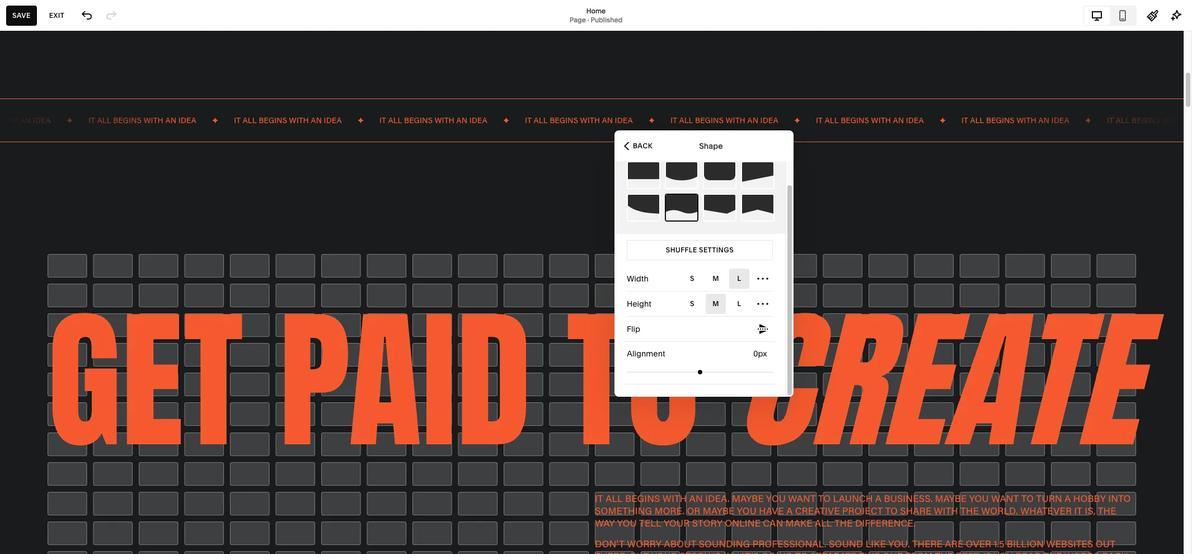Task type: describe. For each thing, give the bounding box(es) containing it.
s for height
[[690, 300, 695, 308]]

marketing
[[18, 110, 62, 121]]

width
[[627, 274, 649, 284]]

settings link
[[18, 459, 124, 472]]

shuffle
[[666, 246, 698, 254]]

contacts
[[18, 130, 57, 141]]

page
[[570, 15, 586, 24]]

jagged shape image
[[704, 195, 736, 221]]

library
[[45, 439, 75, 450]]

asset library link
[[18, 439, 124, 452]]

selling link
[[18, 89, 124, 102]]

s for width
[[690, 274, 695, 283]]

scalloped shape image
[[628, 195, 660, 221]]

shape
[[699, 141, 723, 151]]

wavy shape image
[[666, 195, 698, 221]]

slanted shape image
[[742, 162, 774, 188]]

published
[[591, 15, 623, 24]]

asset
[[18, 439, 43, 450]]

option group for width
[[683, 269, 773, 289]]

flip
[[627, 324, 641, 334]]

height
[[627, 299, 652, 309]]

home
[[587, 6, 606, 15]]

pointed shape image
[[742, 195, 774, 221]]

james.peterson1902@gmail.com
[[45, 525, 147, 533]]

settings inside shuffle settings button
[[699, 246, 734, 254]]

asset library
[[18, 439, 75, 450]]

peterson
[[67, 516, 96, 524]]



Task type: locate. For each thing, give the bounding box(es) containing it.
l for height
[[738, 300, 742, 308]]

save
[[12, 11, 31, 19]]

exit
[[49, 11, 64, 19]]

settings
[[699, 246, 734, 254], [18, 459, 54, 471]]

1 vertical spatial m
[[713, 300, 719, 308]]

Alignment text field
[[754, 348, 770, 360]]

0 vertical spatial s
[[690, 274, 695, 283]]

settings inside settings link
[[18, 459, 54, 471]]

·
[[588, 15, 589, 24]]

1 vertical spatial l
[[738, 300, 742, 308]]

2 l from the top
[[738, 300, 742, 308]]

home page · published
[[570, 6, 623, 24]]

1 s from the top
[[690, 274, 695, 283]]

exit button
[[43, 5, 71, 25]]

s right height
[[690, 300, 695, 308]]

tab list
[[1085, 6, 1136, 24]]

contacts link
[[18, 129, 124, 143]]

1 horizontal spatial settings
[[699, 246, 734, 254]]

m for width
[[713, 274, 719, 283]]

s down shuffle settings button
[[690, 274, 695, 283]]

back
[[633, 141, 653, 150]]

shuffle settings
[[666, 246, 734, 254]]

Alignment range field
[[627, 360, 773, 384]]

1 option group from the top
[[683, 269, 773, 289]]

1 l from the top
[[738, 274, 742, 283]]

marketing link
[[18, 109, 124, 123]]

1 vertical spatial settings
[[18, 459, 54, 471]]

2 s from the top
[[690, 300, 695, 308]]

shuffle settings button
[[627, 240, 773, 260]]

1 vertical spatial option group
[[683, 294, 773, 314]]

option group
[[683, 269, 773, 289], [683, 294, 773, 314]]

0 vertical spatial option group
[[683, 269, 773, 289]]

0 horizontal spatial settings
[[18, 459, 54, 471]]

selling
[[18, 90, 47, 101]]

save button
[[6, 5, 37, 25]]

no shape image
[[628, 162, 660, 188]]

l
[[738, 274, 742, 283], [738, 300, 742, 308]]

settings down asset
[[18, 459, 54, 471]]

james
[[45, 516, 65, 524]]

rounded shape image
[[666, 162, 698, 188]]

settings right shuffle
[[699, 246, 734, 254]]

soft corners shape image
[[704, 162, 736, 188]]

option group for height
[[683, 294, 773, 314]]

l for width
[[738, 274, 742, 283]]

1 vertical spatial s
[[690, 300, 695, 308]]

james peterson james.peterson1902@gmail.com
[[45, 516, 147, 533]]

0 vertical spatial settings
[[699, 246, 734, 254]]

1 m from the top
[[713, 274, 719, 283]]

2 m from the top
[[713, 300, 719, 308]]

alignment
[[627, 349, 666, 359]]

0 vertical spatial l
[[738, 274, 742, 283]]

back button
[[621, 134, 656, 158]]

s
[[690, 274, 695, 283], [690, 300, 695, 308]]

2 option group from the top
[[683, 294, 773, 314]]

m for height
[[713, 300, 719, 308]]

m
[[713, 274, 719, 283], [713, 300, 719, 308]]

0 vertical spatial m
[[713, 274, 719, 283]]



Task type: vqa. For each thing, say whether or not it's contained in the screenshot.
Back button
yes



